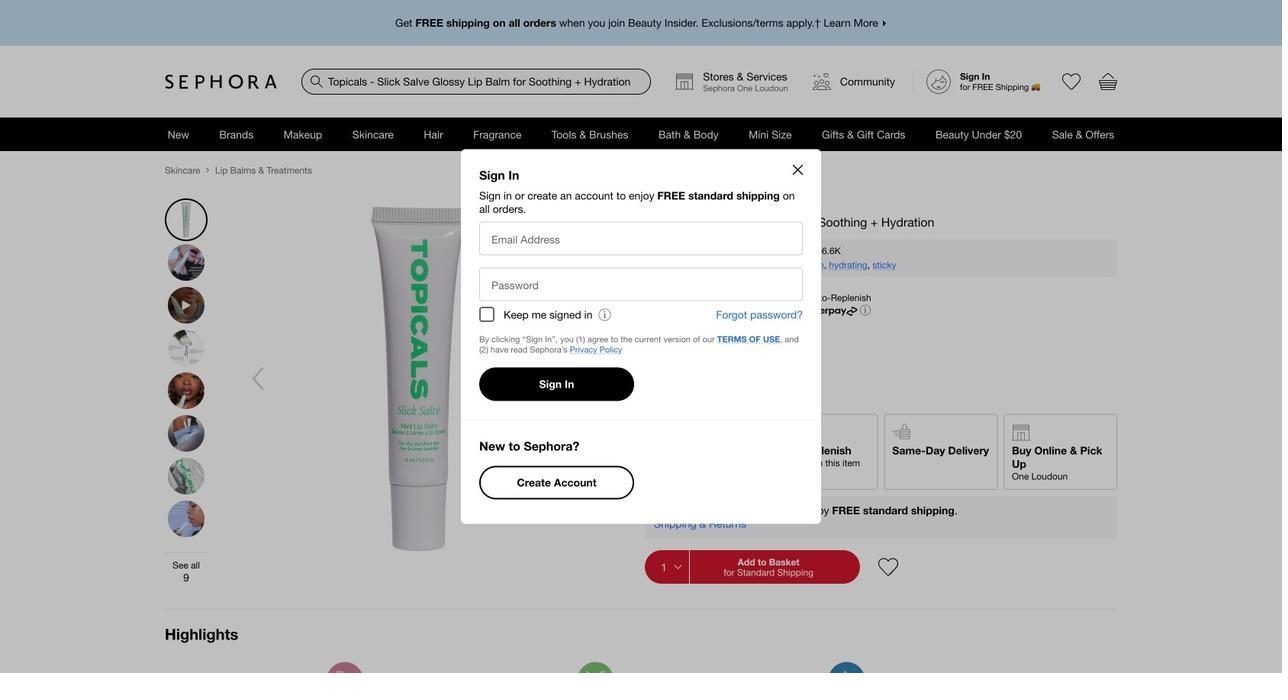 Task type: describe. For each thing, give the bounding box(es) containing it.
continue shopping image
[[793, 165, 803, 175]]



Task type: locate. For each thing, give the bounding box(es) containing it.
klarna image
[[762, 307, 794, 314]]

dialog
[[461, 149, 821, 524]]

None email field
[[480, 223, 802, 255]]

sephora homepage image
[[165, 74, 277, 89]]

None field
[[302, 69, 651, 95]]

video image
[[168, 287, 205, 324]]

afterpay image
[[807, 307, 858, 316]]

Search search field
[[302, 69, 651, 94]]

4.5 stars element
[[651, 245, 703, 257]]

None search field
[[302, 69, 651, 95]]

learn more image
[[860, 305, 871, 316]]

None password field
[[480, 269, 802, 301]]



Task type: vqa. For each thing, say whether or not it's contained in the screenshot.
Fenty Beauty by Rihanna - Pro Filt'r Soft Matte Longwear Liquid Foundation image
no



